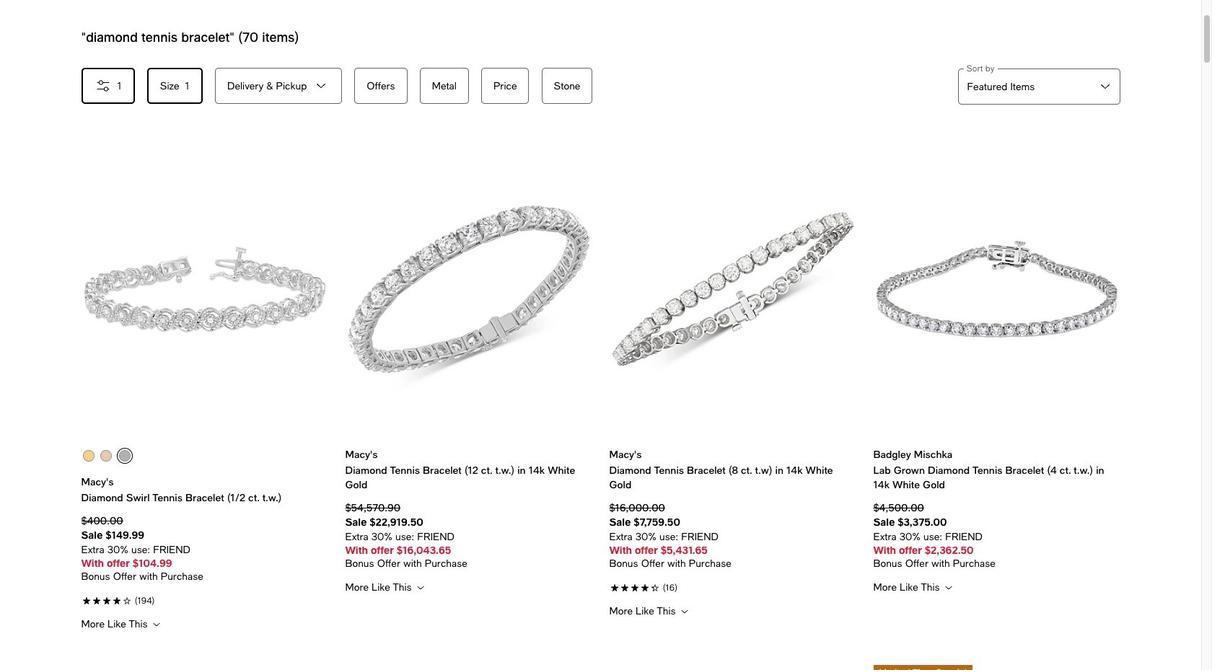 Task type: describe. For each thing, give the bounding box(es) containing it.
bonus offer with purchase. $24.99 diamond earrings or necklace with purchase. image for diamond tennis bracelet (8 ct. t.w) in 14k white gold 'group' extra 30% use: friend. extra 30% off select merchandise!. image
[[609, 557, 856, 571]]

4.1392 out of 5 rating with 194 reviews image
[[81, 593, 328, 607]]

extra 30% use: friend. extra 30% off select merchandise!. image for diamond tennis bracelet (12 ct. t.w.) in 14k white gold group
[[345, 530, 592, 544]]

bonus offer with purchase. $24.99 diamond earrings or necklace with purchase. image for the lab grown diamond tennis bracelet (4 ct. t.w.) in 14k white gold group at the right of page extra 30% use: friend. extra 30% off select merchandise!. image
[[873, 557, 1120, 571]]

lab grown diamond tennis bracelet (4 ct. t.w.) in 14k white gold group
[[873, 138, 1120, 594]]

bonus offer with purchase. $24.99 diamond earrings or necklace with purchase. image for diamond tennis bracelet (12 ct. t.w.) in 14k white gold group extra 30% use: friend. extra 30% off select merchandise!. image
[[345, 557, 592, 571]]

color swatch sterling silver element
[[119, 450, 131, 462]]

diamond tennis bracelet (12 ct. t.w.) in 14k white gold group
[[345, 138, 592, 594]]



Task type: vqa. For each thing, say whether or not it's contained in the screenshot.
Women'S Madison Moccasin Slippers group
no



Task type: locate. For each thing, give the bounding box(es) containing it.
extra 30% use: friend. extra 30% off select merchandise!. image for the lab grown diamond tennis bracelet (4 ct. t.w.) in 14k white gold group at the right of page
[[873, 530, 1120, 544]]

bonus offer with purchase. $24.99 diamond earrings or necklace with purchase. image
[[345, 557, 592, 571], [609, 557, 856, 571], [873, 557, 1120, 571], [81, 570, 328, 584]]

extra 30% use: friend. extra 30% off select merchandise!. image for diamond tennis bracelet (8 ct. t.w) in 14k white gold 'group'
[[609, 530, 856, 544]]

4.375 out of 5 rating with 16 reviews image
[[609, 580, 856, 594]]

diamond tennis bracelet (8 ct. t.w) in 14k white gold group
[[609, 138, 856, 618]]

color swatch rose gold-plated sterling silver element
[[100, 450, 112, 462]]

status
[[81, 29, 299, 45]]

diamond swirl tennis bracelet (1/2 ct. t.w.) group
[[81, 138, 328, 631]]

color swatch gold-plated sterling silver element
[[83, 450, 95, 462]]

extra 30% use: friend. extra 30% off select merchandise!. image
[[345, 530, 592, 544], [609, 530, 856, 544], [873, 530, 1120, 544], [81, 543, 328, 557]]



